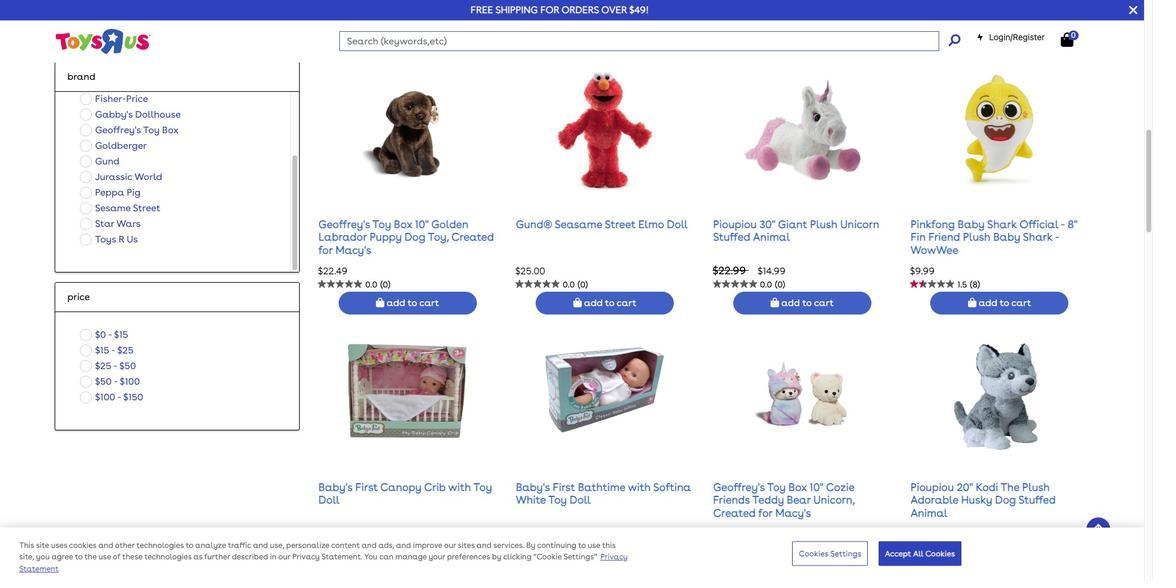 Task type: locate. For each thing, give the bounding box(es) containing it.
$100 inside '$50 - $100' button
[[120, 376, 140, 388]]

4 and from the left
[[396, 541, 411, 550]]

and up the of
[[98, 541, 113, 550]]

baby down official
[[993, 231, 1020, 243]]

with inside baby's first canopy crib with toy doll
[[448, 481, 471, 493]]

use,
[[270, 541, 284, 550]]

1 baby's from the left
[[319, 481, 353, 493]]

1 horizontal spatial baby
[[993, 231, 1020, 243]]

1 vertical spatial shark
[[1023, 231, 1053, 243]]

1 vertical spatial dog
[[995, 494, 1016, 506]]

0 vertical spatial 10"
[[415, 218, 429, 230]]

0 vertical spatial $15
[[114, 329, 128, 341]]

(0)
[[380, 280, 391, 290], [578, 280, 588, 290], [775, 280, 785, 290], [380, 543, 391, 553], [578, 543, 588, 553]]

8"
[[1068, 218, 1078, 230]]

0 vertical spatial created
[[452, 231, 494, 243]]

1 horizontal spatial stuffed
[[1019, 494, 1056, 506]]

1 vertical spatial $50
[[95, 376, 112, 388]]

you
[[36, 553, 50, 562]]

- for $150
[[117, 392, 121, 403]]

created down golden
[[452, 231, 494, 243]]

1 vertical spatial animal
[[911, 507, 948, 519]]

our left sites
[[444, 541, 456, 550]]

agree
[[52, 553, 73, 562]]

first left bathtime
[[553, 481, 575, 493]]

baby's inside baby's first bathtime with softina white toy doll
[[516, 481, 550, 493]]

wars
[[117, 218, 141, 230]]

husky
[[961, 494, 992, 506]]

macy's inside geoffrey's toy box 10" golden labrador puppy dog toy, created for macy's
[[335, 244, 371, 256]]

over
[[601, 4, 627, 16]]

1 horizontal spatial $100
[[120, 376, 140, 388]]

5 and from the left
[[477, 541, 492, 550]]

10" up "unicorn,"
[[810, 481, 824, 493]]

geoffrey's for geoffrey's toy box 10" cozie friends teddy bear unicorn, created for macy's
[[713, 481, 765, 493]]

$0 - $15 button
[[76, 327, 132, 343]]

1 horizontal spatial geoffrey's
[[319, 218, 370, 230]]

jurassic world
[[95, 171, 162, 183]]

$50 up $50 - $100
[[119, 360, 136, 372]]

box inside geoffrey's toy box button
[[162, 124, 178, 136]]

4.9 (60)
[[760, 17, 790, 27]]

toy
[[143, 124, 160, 136], [373, 218, 391, 230], [473, 481, 492, 493], [767, 481, 786, 493], [548, 494, 567, 506]]

created inside geoffrey's toy box 10" golden labrador puppy dog toy, created for macy's
[[452, 231, 494, 243]]

toy inside geoffrey's toy box button
[[143, 124, 160, 136]]

doll down bathtime
[[570, 494, 591, 506]]

dog inside pioupiou 20" kodi the plush adorable husky dog stuffed animal
[[995, 494, 1016, 506]]

street left elmo
[[605, 218, 636, 230]]

- for $15
[[108, 329, 112, 341]]

other
[[115, 541, 135, 550]]

dog for the
[[995, 494, 1016, 506]]

0 horizontal spatial animal
[[753, 231, 790, 243]]

toy for geoffrey's toy box
[[143, 124, 160, 136]]

sesame street
[[95, 203, 160, 214]]

1 horizontal spatial $15
[[114, 329, 128, 341]]

stuffed down the
[[1019, 494, 1056, 506]]

1 horizontal spatial street
[[605, 218, 636, 230]]

r
[[119, 234, 124, 245]]

0 vertical spatial for
[[319, 244, 333, 256]]

0 horizontal spatial plush
[[810, 218, 838, 230]]

1 with from the left
[[448, 481, 471, 493]]

2 vertical spatial box
[[789, 481, 807, 493]]

$15 up the "$15 - $25"
[[114, 329, 128, 341]]

use left the of
[[99, 553, 111, 562]]

4.8
[[563, 17, 575, 27], [957, 17, 969, 27]]

0.0 (0) for box
[[365, 280, 391, 290]]

$14.99
[[515, 3, 543, 14], [758, 266, 786, 277], [318, 529, 346, 540], [955, 529, 983, 540]]

1 4.8 from the left
[[563, 17, 575, 27]]

1 horizontal spatial cookies
[[925, 549, 955, 558]]

login/register
[[989, 32, 1045, 42]]

pioupiou up adorable
[[911, 481, 954, 493]]

created inside geoffrey's toy box 10" cozie friends teddy bear unicorn, created for macy's
[[713, 507, 756, 519]]

close button image
[[1129, 4, 1138, 17]]

shopping bag image for baby's first bathtime with softina white toy doll
[[573, 561, 582, 571]]

0 horizontal spatial street
[[133, 203, 160, 214]]

shopping bag image for geoffrey's toy box 10" golden labrador puppy dog toy, created for macy's
[[376, 298, 384, 308]]

(34)
[[578, 17, 592, 27]]

macy's down bear
[[775, 507, 811, 519]]

stuffed inside pioupiou 20" kodi the plush adorable husky dog stuffed animal
[[1019, 494, 1056, 506]]

1 vertical spatial baby
[[993, 231, 1020, 243]]

1 vertical spatial 10"
[[810, 481, 824, 493]]

price
[[126, 93, 148, 105]]

pinkfong baby shark official - 8" fin friend plush baby shark - wowwee image
[[950, 70, 1049, 190]]

2 with from the left
[[628, 481, 651, 493]]

- inside button
[[111, 345, 115, 356]]

1 horizontal spatial first
[[553, 481, 575, 493]]

1 vertical spatial geoffrey's
[[319, 218, 370, 230]]

brand
[[67, 71, 95, 82]]

0 vertical spatial box
[[162, 124, 178, 136]]

-
[[1061, 218, 1065, 230], [1055, 231, 1059, 243], [108, 329, 112, 341], [111, 345, 115, 356], [113, 360, 117, 372], [114, 376, 117, 388], [117, 392, 121, 403]]

with inside baby's first bathtime with softina white toy doll
[[628, 481, 651, 493]]

animal inside pioupiou 20" kodi the plush adorable husky dog stuffed animal
[[911, 507, 948, 519]]

baby's first canopy crib with toy doll link
[[319, 481, 492, 506]]

0 horizontal spatial 10"
[[415, 218, 429, 230]]

2 horizontal spatial plush
[[1022, 481, 1050, 493]]

first left canopy
[[355, 481, 378, 493]]

dog down the
[[995, 494, 1016, 506]]

geoffrey's up goldberger
[[95, 124, 141, 136]]

orders
[[562, 4, 599, 16]]

1 horizontal spatial box
[[394, 218, 412, 230]]

free
[[471, 4, 493, 16]]

- for $50
[[113, 360, 117, 372]]

box for geoffrey's toy box 10" golden labrador puppy dog toy, created for macy's
[[394, 218, 412, 230]]

1 horizontal spatial macy's
[[775, 507, 811, 519]]

dollhouse
[[135, 109, 181, 120]]

plush inside pioupiou 20" kodi the plush adorable husky dog stuffed animal
[[1022, 481, 1050, 493]]

0 horizontal spatial for
[[319, 244, 333, 256]]

use left this
[[588, 541, 600, 550]]

site
[[36, 541, 49, 550]]

privacy down this
[[600, 553, 628, 562]]

1 horizontal spatial doll
[[570, 494, 591, 506]]

2 vertical spatial geoffrey's
[[713, 481, 765, 493]]

toy up teddy
[[767, 481, 786, 493]]

0 vertical spatial baby
[[958, 218, 985, 230]]

(0) for bathtime
[[578, 543, 588, 553]]

created for geoffrey's toy box 10" golden labrador puppy dog toy, created for macy's
[[452, 231, 494, 243]]

box up puppy
[[394, 218, 412, 230]]

pinkfong
[[911, 218, 955, 230]]

0 horizontal spatial baby's
[[319, 481, 353, 493]]

toy up puppy
[[373, 218, 391, 230]]

doll right elmo
[[667, 218, 688, 230]]

geoffrey's toy box button
[[76, 123, 182, 138]]

0 vertical spatial animal
[[753, 231, 790, 243]]

this
[[602, 541, 616, 550]]

0 horizontal spatial geoffrey's
[[95, 124, 141, 136]]

0 horizontal spatial 4.8
[[563, 17, 575, 27]]

with right 'crib'
[[448, 481, 471, 493]]

1 horizontal spatial created
[[713, 507, 756, 519]]

pioupiou 20" kodi the plush adorable husky dog stuffed animal
[[911, 481, 1056, 519]]

brand element
[[67, 70, 287, 84]]

pioupiou left 30"
[[713, 218, 757, 230]]

cookies left settings
[[799, 549, 829, 558]]

for down labrador
[[319, 244, 333, 256]]

$25
[[117, 345, 134, 356], [95, 360, 111, 372]]

gund® seasame street elmo doll image
[[556, 70, 654, 190]]

plush right the
[[1022, 481, 1050, 493]]

dog inside geoffrey's toy box 10" golden labrador puppy dog toy, created for macy's
[[405, 231, 425, 243]]

10" inside geoffrey's toy box 10" golden labrador puppy dog toy, created for macy's
[[415, 218, 429, 230]]

2 cookies from the left
[[925, 549, 955, 558]]

shark down official
[[1023, 231, 1053, 243]]

0 vertical spatial stuffed
[[713, 231, 750, 243]]

2 and from the left
[[253, 541, 268, 550]]

0 horizontal spatial use
[[99, 553, 111, 562]]

macy's for teddy
[[775, 507, 811, 519]]

1 horizontal spatial animal
[[911, 507, 948, 519]]

shopping bag image
[[1061, 32, 1074, 47], [771, 35, 779, 45], [376, 298, 384, 308], [573, 298, 582, 308], [771, 298, 779, 308], [376, 561, 384, 571], [573, 561, 582, 571]]

0 horizontal spatial dog
[[405, 231, 425, 243]]

and up described at the left
[[253, 541, 268, 550]]

technologies up these
[[137, 541, 184, 550]]

technologies left as on the bottom of the page
[[144, 553, 192, 562]]

- down $25 - $50
[[114, 376, 117, 388]]

1 horizontal spatial with
[[628, 481, 651, 493]]

privacy down personalize
[[292, 553, 320, 562]]

$14.99 right $22.99
[[758, 266, 786, 277]]

shark left official
[[987, 218, 1017, 230]]

geoffrey's up labrador
[[319, 218, 370, 230]]

0 horizontal spatial shark
[[987, 218, 1017, 230]]

baby's
[[319, 481, 353, 493], [516, 481, 550, 493]]

technologies
[[137, 541, 184, 550], [144, 553, 192, 562]]

for down teddy
[[758, 507, 773, 519]]

$12.99
[[515, 529, 543, 540]]

- down the "$15 - $25"
[[113, 360, 117, 372]]

toy inside geoffrey's toy box 10" golden labrador puppy dog toy, created for macy's
[[373, 218, 391, 230]]

10" inside geoffrey's toy box 10" cozie friends teddy bear unicorn, created for macy's
[[810, 481, 824, 493]]

0 horizontal spatial $15
[[95, 345, 109, 356]]

toy inside baby's first bathtime with softina white toy doll
[[548, 494, 567, 506]]

1 horizontal spatial shark
[[1023, 231, 1053, 243]]

for for labrador
[[319, 244, 333, 256]]

toy inside geoffrey's toy box 10" cozie friends teddy bear unicorn, created for macy's
[[767, 481, 786, 493]]

$25 up $25 - $50
[[117, 345, 134, 356]]

plush right friend
[[963, 231, 991, 243]]

1 horizontal spatial pioupiou
[[911, 481, 954, 493]]

baby's up white
[[516, 481, 550, 493]]

0 vertical spatial geoffrey's
[[95, 124, 141, 136]]

1 vertical spatial $15
[[95, 345, 109, 356]]

$14.99 up content
[[318, 529, 346, 540]]

shopping bag image down 4.8 (34)
[[573, 35, 582, 45]]

privacy inside this site uses cookies and other technologies to analyze traffic and use, personalize content and ads, and improve our sites and services. by continuing to use this site, you agree to the use of these technologies as further described in our privacy statement. you can manage your preferences by clicking "cookie settings"
[[292, 553, 320, 562]]

0 horizontal spatial with
[[448, 481, 471, 493]]

$15 - $25 button
[[76, 343, 137, 359]]

0 vertical spatial $100
[[120, 376, 140, 388]]

1 vertical spatial stuffed
[[1019, 494, 1056, 506]]

0 vertical spatial macy's
[[335, 244, 371, 256]]

- right $0
[[108, 329, 112, 341]]

1 privacy from the left
[[292, 553, 320, 562]]

geoffrey's
[[95, 124, 141, 136], [319, 218, 370, 230], [713, 481, 765, 493]]

gund® seasame street elmo doll
[[516, 218, 688, 230]]

puppy
[[370, 231, 402, 243]]

0 horizontal spatial cookies
[[799, 549, 829, 558]]

1 horizontal spatial dog
[[995, 494, 1016, 506]]

jurassic
[[95, 171, 132, 183]]

our right in at the left bottom of page
[[278, 553, 290, 562]]

2 4.8 from the left
[[957, 17, 969, 27]]

doll up content
[[319, 494, 340, 506]]

1 vertical spatial $100
[[95, 392, 115, 403]]

toys r us image
[[55, 28, 151, 55]]

2 vertical spatial plush
[[1022, 481, 1050, 493]]

0.0
[[365, 280, 377, 290], [563, 280, 575, 290], [760, 280, 772, 290], [365, 543, 377, 553], [563, 543, 575, 553], [957, 543, 969, 553]]

2 horizontal spatial geoffrey's
[[713, 481, 765, 493]]

geoffrey's inside geoffrey's toy box 10" golden labrador puppy dog toy, created for macy's
[[319, 218, 370, 230]]

1 vertical spatial street
[[605, 218, 636, 230]]

fisher-price button
[[76, 91, 152, 107]]

$9.99
[[910, 266, 935, 277]]

in
[[270, 553, 277, 562]]

box inside geoffrey's toy box 10" cozie friends teddy bear unicorn, created for macy's
[[789, 481, 807, 493]]

1 vertical spatial pioupiou
[[911, 481, 954, 493]]

shopping bag image down 4.5 (22) on the left top of page
[[376, 35, 384, 45]]

plush inside pioupiou 30" giant plush unicorn stuffed animal
[[810, 218, 838, 230]]

plush
[[810, 218, 838, 230], [963, 231, 991, 243], [1022, 481, 1050, 493]]

0 horizontal spatial box
[[162, 124, 178, 136]]

your
[[429, 553, 445, 562]]

geoffrey's up friends
[[713, 481, 765, 493]]

- for $100
[[114, 376, 117, 388]]

$100 - $150 button
[[76, 390, 147, 406]]

pioupiou inside pioupiou 30" giant plush unicorn stuffed animal
[[713, 218, 757, 230]]

cookies right all
[[925, 549, 955, 558]]

dog left toy,
[[405, 231, 425, 243]]

0 horizontal spatial $25
[[95, 360, 111, 372]]

baby's for toy
[[516, 481, 550, 493]]

4.8 left (84) at the right top of page
[[957, 17, 969, 27]]

1 horizontal spatial our
[[444, 541, 456, 550]]

0 horizontal spatial created
[[452, 231, 494, 243]]

1 first from the left
[[355, 481, 378, 493]]

peppa
[[95, 187, 124, 198]]

0 horizontal spatial pioupiou
[[713, 218, 757, 230]]

2 baby's from the left
[[516, 481, 550, 493]]

accept all cookies button
[[878, 541, 962, 566]]

(0) for street
[[578, 280, 588, 290]]

0.0 (0) for street
[[563, 280, 588, 290]]

described
[[232, 553, 268, 562]]

2 first from the left
[[553, 481, 575, 493]]

geoffrey's inside button
[[95, 124, 141, 136]]

0 horizontal spatial first
[[355, 481, 378, 493]]

1 horizontal spatial plush
[[963, 231, 991, 243]]

1 horizontal spatial 10"
[[810, 481, 824, 493]]

for inside geoffrey's toy box 10" cozie friends teddy bear unicorn, created for macy's
[[758, 507, 773, 519]]

$25 down $15 - $25 button
[[95, 360, 111, 372]]

2 horizontal spatial doll
[[667, 218, 688, 230]]

for for friends
[[758, 507, 773, 519]]

box up bear
[[789, 481, 807, 493]]

baby
[[958, 218, 985, 230], [993, 231, 1020, 243]]

settings"
[[564, 553, 597, 562]]

and up you
[[362, 541, 377, 550]]

created down friends
[[713, 507, 756, 519]]

created for geoffrey's toy box 10" cozie friends teddy bear unicorn, created for macy's
[[713, 507, 756, 519]]

0 vertical spatial street
[[133, 203, 160, 214]]

plush right giant
[[810, 218, 838, 230]]

toy for geoffrey's toy box 10" golden labrador puppy dog toy, created for macy's
[[373, 218, 391, 230]]

for inside geoffrey's toy box 10" golden labrador puppy dog toy, created for macy's
[[319, 244, 333, 256]]

dog for 10"
[[405, 231, 425, 243]]

0 horizontal spatial baby
[[958, 218, 985, 230]]

baby up friend
[[958, 218, 985, 230]]

$25 inside $25 - $50 button
[[95, 360, 111, 372]]

$25.00
[[515, 266, 545, 277]]

1 horizontal spatial baby's
[[516, 481, 550, 493]]

10" up toy,
[[415, 218, 429, 230]]

$15 down $0 - $15 button
[[95, 345, 109, 356]]

macy's for puppy
[[335, 244, 371, 256]]

1 horizontal spatial privacy
[[600, 553, 628, 562]]

3 and from the left
[[362, 541, 377, 550]]

1 vertical spatial macy's
[[775, 507, 811, 519]]

$50 down $25 - $50 button
[[95, 376, 112, 388]]

4.8 down free shipping for orders over $49! link
[[563, 17, 575, 27]]

doll inside baby's first canopy crib with toy doll
[[319, 494, 340, 506]]

analyze
[[195, 541, 226, 550]]

0 vertical spatial dog
[[405, 231, 425, 243]]

shopping bag image
[[376, 35, 384, 45], [573, 35, 582, 45], [968, 35, 977, 45], [968, 298, 977, 308], [968, 561, 977, 571]]

2 privacy from the left
[[600, 553, 628, 562]]

stuffed
[[95, 13, 127, 25]]

toy down dollhouse
[[143, 124, 160, 136]]

0 vertical spatial use
[[588, 541, 600, 550]]

2 horizontal spatial box
[[789, 481, 807, 493]]

geoffrey's inside geoffrey's toy box 10" cozie friends teddy bear unicorn, created for macy's
[[713, 481, 765, 493]]

0 horizontal spatial stuffed
[[713, 231, 750, 243]]

shopping bag image for baby's first canopy crib with toy doll
[[376, 561, 384, 571]]

price
[[67, 291, 90, 303]]

toy right white
[[548, 494, 567, 506]]

1 horizontal spatial $25
[[117, 345, 134, 356]]

baby's up content
[[319, 481, 353, 493]]

0 vertical spatial $25
[[117, 345, 134, 356]]

shopping bag image inside the 0 'link'
[[1061, 32, 1074, 47]]

first inside baby's first canopy crib with toy doll
[[355, 481, 378, 493]]

gabby's dollhouse
[[95, 109, 181, 120]]

pig
[[127, 187, 141, 198]]

$100 - $150
[[95, 392, 143, 403]]

$100 up $150
[[120, 376, 140, 388]]

1 vertical spatial plush
[[963, 231, 991, 243]]

0 vertical spatial pioupiou
[[713, 218, 757, 230]]

1 vertical spatial $25
[[95, 360, 111, 372]]

$25 inside $15 - $25 button
[[117, 345, 134, 356]]

street down pig
[[133, 203, 160, 214]]

add to cart button
[[339, 29, 477, 52], [536, 29, 674, 52], [733, 29, 871, 52], [931, 29, 1069, 52], [339, 292, 477, 315], [536, 292, 674, 315], [733, 292, 871, 315], [931, 292, 1069, 315], [339, 555, 477, 578], [536, 555, 674, 578], [733, 555, 871, 578]]

personalize
[[286, 541, 329, 550]]

as
[[193, 553, 202, 562]]

box inside geoffrey's toy box 10" golden labrador puppy dog toy, created for macy's
[[394, 218, 412, 230]]

shark
[[987, 218, 1017, 230], [1023, 231, 1053, 243]]

- left $150
[[117, 392, 121, 403]]

$100
[[120, 376, 140, 388], [95, 392, 115, 403]]

0.0 for bathtime
[[563, 543, 575, 553]]

price element
[[67, 290, 287, 305]]

toy right 'crib'
[[473, 481, 492, 493]]

macy's inside geoffrey's toy box 10" cozie friends teddy bear unicorn, created for macy's
[[775, 507, 811, 519]]

and right sites
[[477, 541, 492, 550]]

0 vertical spatial shark
[[987, 218, 1017, 230]]

0.0 for giant
[[760, 280, 772, 290]]

$100 down '$50 - $100' button
[[95, 392, 115, 403]]

animal down adorable
[[911, 507, 948, 519]]

0.0 (0) for giant
[[760, 280, 785, 290]]

stuffed up $22.99
[[713, 231, 750, 243]]

0 horizontal spatial privacy
[[292, 553, 320, 562]]

$100 inside $100 - $150 button
[[95, 392, 115, 403]]

box down dollhouse
[[162, 124, 178, 136]]

bear
[[787, 494, 811, 506]]

0 vertical spatial plush
[[810, 218, 838, 230]]

1 vertical spatial our
[[278, 553, 290, 562]]

settings
[[830, 549, 862, 558]]

- down $0 - $15
[[111, 345, 115, 356]]

and up the manage
[[396, 541, 411, 550]]

None search field
[[339, 31, 960, 51]]

0 horizontal spatial $100
[[95, 392, 115, 403]]

street
[[133, 203, 160, 214], [605, 218, 636, 230]]

0 horizontal spatial doll
[[319, 494, 340, 506]]

box for geoffrey's toy box 10" cozie friends teddy bear unicorn, created for macy's
[[789, 481, 807, 493]]

first inside baby's first bathtime with softina white toy doll
[[553, 481, 575, 493]]

all
[[913, 549, 924, 558]]

(0) for canopy
[[380, 543, 391, 553]]

0.0 (0) for bathtime
[[563, 543, 588, 553]]

1 vertical spatial created
[[713, 507, 756, 519]]

animal down 30"
[[753, 231, 790, 243]]

0 horizontal spatial $50
[[95, 376, 112, 388]]

1 horizontal spatial $50
[[119, 360, 136, 372]]

toy for geoffrey's toy box 10" cozie friends teddy bear unicorn, created for macy's
[[767, 481, 786, 493]]

1 horizontal spatial for
[[758, 507, 773, 519]]

macy's down labrador
[[335, 244, 371, 256]]

1 vertical spatial box
[[394, 218, 412, 230]]

pioupiou inside pioupiou 20" kodi the plush adorable husky dog stuffed animal
[[911, 481, 954, 493]]

pioupiou 30" giant plush unicorn stuffed animal image
[[742, 70, 863, 190]]

baby's inside baby's first canopy crib with toy doll
[[319, 481, 353, 493]]

box
[[162, 124, 178, 136], [394, 218, 412, 230], [789, 481, 807, 493]]

by
[[526, 541, 535, 550]]

with left softina
[[628, 481, 651, 493]]



Task type: describe. For each thing, give the bounding box(es) containing it.
4.8 (34)
[[563, 17, 592, 27]]

$50 - $100 button
[[76, 374, 144, 390]]

0 vertical spatial our
[[444, 541, 456, 550]]

sesame
[[95, 203, 131, 214]]

$15 inside button
[[95, 345, 109, 356]]

$25 - $50 button
[[76, 359, 140, 374]]

geoffrey's toy box 10" golden labrador puppy dog toy, created for macy's image
[[358, 70, 457, 190]]

peppa pig
[[95, 187, 141, 198]]

first for bathtime
[[553, 481, 575, 493]]

toy,
[[428, 231, 449, 243]]

unicorn
[[840, 218, 879, 230]]

gabby's
[[95, 109, 133, 120]]

friend
[[929, 231, 960, 243]]

animals
[[130, 13, 168, 25]]

continuing
[[537, 541, 576, 550]]

shopping bag image for pioupiou 30" giant plush unicorn stuffed animal
[[771, 298, 779, 308]]

wowwee
[[911, 244, 958, 256]]

login/register button
[[977, 31, 1045, 43]]

$25 - $50
[[95, 360, 136, 372]]

gund® seasame street elmo doll link
[[516, 218, 688, 230]]

sites
[[458, 541, 475, 550]]

of
[[113, 553, 120, 562]]

geoffrey's toy box
[[95, 124, 178, 136]]

this
[[19, 541, 34, 550]]

10" for unicorn,
[[810, 481, 824, 493]]

geoffrey's toy box 10" golden labrador puppy dog toy, created for macy's link
[[319, 218, 494, 256]]

the
[[85, 553, 97, 562]]

for
[[540, 4, 559, 16]]

0.0 for box
[[365, 280, 377, 290]]

stuffed animals
[[95, 13, 168, 25]]

$15 inside button
[[114, 329, 128, 341]]

0 horizontal spatial our
[[278, 553, 290, 562]]

official
[[1020, 218, 1058, 230]]

free shipping for orders over $49! link
[[471, 4, 649, 16]]

seasame
[[555, 218, 602, 230]]

$0
[[95, 329, 106, 341]]

0
[[1071, 31, 1076, 40]]

pioupiou 20" kodi the plush adorable husky dog stuffed animal image
[[939, 333, 1060, 453]]

1 cookies from the left
[[799, 549, 829, 558]]

$50 - $100
[[95, 376, 140, 388]]

geoffrey's for geoffrey's toy box 10" golden labrador puppy dog toy, created for macy's
[[319, 218, 370, 230]]

accept
[[885, 549, 911, 558]]

animal inside pioupiou 30" giant plush unicorn stuffed animal
[[753, 231, 790, 243]]

adorable
[[911, 494, 958, 506]]

ads,
[[378, 541, 394, 550]]

$49!
[[629, 4, 649, 16]]

baby's first bathtime with softina white toy doll
[[516, 481, 691, 506]]

geoffrey's toy box 10" cozie friends teddy bear unicorn, created for macy's image
[[753, 333, 852, 453]]

golden
[[431, 218, 469, 230]]

1 vertical spatial use
[[99, 553, 111, 562]]

(60)
[[775, 17, 790, 27]]

further
[[204, 553, 230, 562]]

1 horizontal spatial use
[[588, 541, 600, 550]]

goldberger
[[95, 140, 147, 151]]

us
[[127, 234, 138, 245]]

(22)
[[380, 17, 395, 27]]

geoffrey's toy box 10" golden labrador puppy dog toy, created for macy's
[[319, 218, 494, 256]]

first for canopy
[[355, 481, 378, 493]]

friends
[[713, 494, 750, 506]]

shopping bag image down 0.0 link
[[968, 561, 977, 571]]

these
[[122, 553, 142, 562]]

geoffrey's for geoffrey's toy box
[[95, 124, 141, 136]]

$14.99 right 'free' on the left of page
[[515, 3, 543, 14]]

statement
[[19, 565, 59, 574]]

(84)
[[972, 17, 987, 27]]

doll inside baby's first bathtime with softina white toy doll
[[570, 494, 591, 506]]

labrador
[[319, 231, 367, 243]]

$14.99 up 0.0 link
[[955, 529, 983, 540]]

street inside sesame street button
[[133, 203, 160, 214]]

- left 8"
[[1061, 218, 1065, 230]]

Enter Keyword or Item No. search field
[[339, 31, 939, 51]]

cookies
[[69, 541, 96, 550]]

cookies settings button
[[792, 541, 868, 566]]

box for geoffrey's toy box
[[162, 124, 178, 136]]

free shipping for orders over $49!
[[471, 4, 649, 16]]

canopy
[[380, 481, 422, 493]]

star wars button
[[76, 216, 144, 232]]

- for $25
[[111, 345, 115, 356]]

0 vertical spatial $50
[[119, 360, 136, 372]]

sesame street button
[[76, 201, 164, 216]]

pioupiou 20" kodi the plush adorable husky dog stuffed animal link
[[911, 481, 1056, 519]]

0 vertical spatial technologies
[[137, 541, 184, 550]]

you
[[364, 553, 378, 562]]

1 and from the left
[[98, 541, 113, 550]]

0.0 for street
[[563, 280, 575, 290]]

shopping bag image for gund® seasame street elmo doll
[[573, 298, 582, 308]]

star
[[95, 218, 114, 230]]

(0) for box
[[380, 280, 391, 290]]

can
[[379, 553, 394, 562]]

toys
[[95, 234, 116, 245]]

gund button
[[76, 154, 123, 169]]

softina
[[653, 481, 691, 493]]

by
[[492, 553, 501, 562]]

preferences
[[447, 553, 490, 562]]

content
[[331, 541, 360, 550]]

traffic
[[228, 541, 251, 550]]

(0) for giant
[[775, 280, 785, 290]]

1 vertical spatial technologies
[[144, 553, 192, 562]]

10" for toy,
[[415, 218, 429, 230]]

improve
[[413, 541, 442, 550]]

"cookie
[[533, 553, 562, 562]]

baby's first  canopy crib with toy doll image
[[347, 333, 468, 453]]

baby's first bathtime with softina white toy doll image
[[545, 333, 665, 453]]

goldberger button
[[76, 138, 150, 154]]

shopping bag image down (8)
[[968, 298, 977, 308]]

0.0 for canopy
[[365, 543, 377, 553]]

0.0 link
[[910, 542, 983, 553]]

4.8 for 4.8 (34)
[[563, 17, 575, 27]]

4.9
[[760, 17, 772, 27]]

plush inside pinkfong baby shark official - 8" fin friend plush baby shark - wowwee
[[963, 231, 991, 243]]

elmo
[[638, 218, 664, 230]]

toy inside baby's first canopy crib with toy doll
[[473, 481, 492, 493]]

pioupiou for adorable
[[911, 481, 954, 493]]

unicorn,
[[814, 494, 855, 506]]

$22.49
[[318, 266, 347, 277]]

- down official
[[1055, 231, 1059, 243]]

pioupiou 30" giant plush unicorn stuffed animal
[[713, 218, 879, 243]]

$150
[[123, 392, 143, 403]]

peppa pig button
[[76, 185, 144, 201]]

stuffed animals button
[[76, 12, 171, 27]]

stuffed inside pioupiou 30" giant plush unicorn stuffed animal
[[713, 231, 750, 243]]

0.0 (0) for canopy
[[365, 543, 391, 553]]

1.5 (8)
[[957, 280, 980, 290]]

pioupiou for stuffed
[[713, 218, 757, 230]]

baby's for doll
[[319, 481, 353, 493]]

pinkfong baby shark official - 8" fin friend plush baby shark - wowwee link
[[911, 218, 1078, 256]]

privacy inside privacy statement
[[600, 553, 628, 562]]

shopping bag image down 4.8 (84) at right
[[968, 35, 977, 45]]

jurassic world button
[[76, 169, 166, 185]]

the
[[1001, 481, 1020, 493]]

$0 - $15
[[95, 329, 128, 341]]

4.8 for 4.8 (84)
[[957, 17, 969, 27]]



Task type: vqa. For each thing, say whether or not it's contained in the screenshot.
2nd Butterly.com IMAGE from the bottom's posted
no



